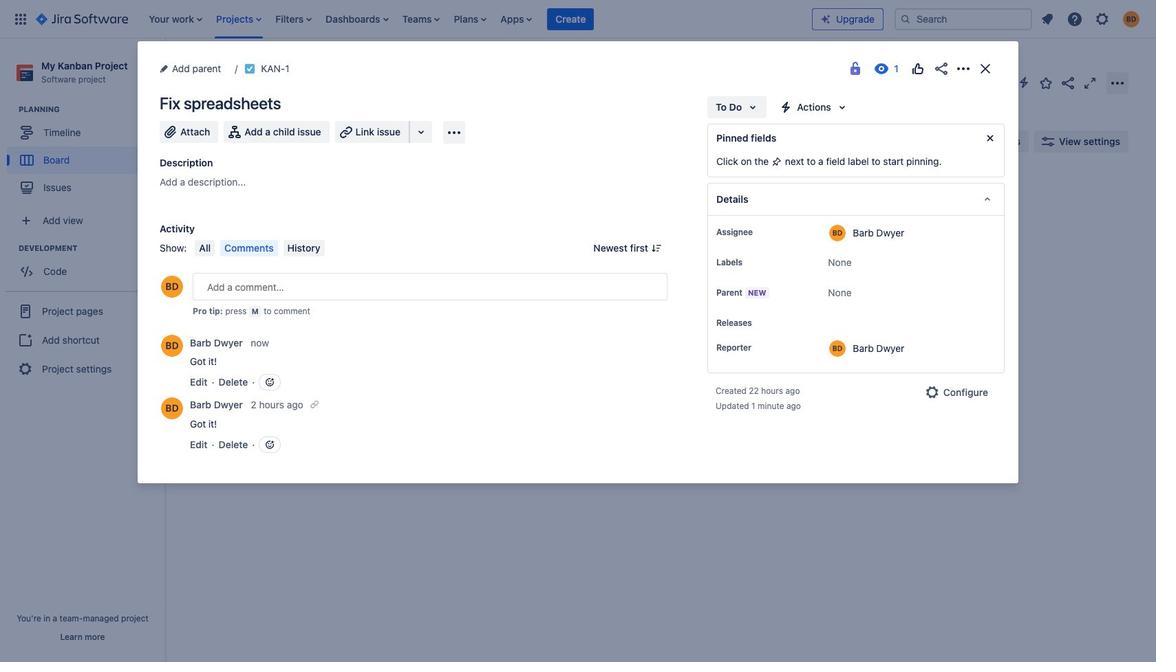 Task type: vqa. For each thing, say whether or not it's contained in the screenshot.
The View Settings image
no



Task type: describe. For each thing, give the bounding box(es) containing it.
3 list item from the left
[[271, 0, 316, 38]]

0 horizontal spatial list
[[142, 0, 812, 38]]

8 list item from the left
[[547, 0, 594, 38]]

reporter pin to top. only you can see pinned fields. image
[[754, 343, 765, 354]]

vote options: no one has voted for this issue yet. image
[[910, 61, 926, 77]]

task image
[[204, 249, 215, 260]]

2 vertical spatial group
[[6, 291, 160, 389]]

0 horizontal spatial more information about barb dwyer image
[[161, 335, 183, 357]]

link web pages and more image
[[413, 124, 429, 140]]

details element
[[708, 183, 1005, 216]]

Add a comment… field
[[193, 273, 668, 301]]

Search field
[[895, 8, 1032, 30]]

add app image
[[446, 124, 463, 141]]

sidebar element
[[0, 39, 165, 663]]

add reaction image for leftmost more information about barb dwyer icon
[[265, 377, 276, 388]]

1 horizontal spatial more information about barb dwyer image
[[830, 225, 846, 242]]

enter full screen image
[[1082, 75, 1098, 91]]

hide message image
[[982, 130, 999, 147]]

1 heading from the top
[[19, 104, 164, 115]]

labels pin to top. only you can see pinned fields. image
[[745, 257, 756, 268]]

4 list item from the left
[[322, 0, 393, 38]]

add reaction image for bottom more information about barb dwyer image
[[265, 440, 276, 451]]

1 vertical spatial group
[[7, 243, 164, 290]]



Task type: locate. For each thing, give the bounding box(es) containing it.
0 horizontal spatial more information about barb dwyer image
[[161, 398, 183, 420]]

1 vertical spatial add reaction image
[[265, 440, 276, 451]]

close image
[[977, 61, 994, 77]]

task image
[[245, 63, 256, 74]]

list
[[142, 0, 812, 38], [1035, 7, 1148, 31]]

list item
[[145, 0, 207, 38], [212, 0, 266, 38], [271, 0, 316, 38], [322, 0, 393, 38], [398, 0, 444, 38], [450, 0, 491, 38], [496, 0, 536, 38], [547, 0, 594, 38]]

add people image
[[339, 134, 355, 150]]

copy link to comment image
[[311, 399, 322, 410]]

assignee pin to top. only you can see pinned fields. image
[[756, 227, 767, 238]]

menu bar
[[192, 240, 327, 257]]

1 horizontal spatial more information about barb dwyer image
[[830, 341, 846, 357]]

star kan board image
[[1038, 75, 1054, 91]]

1 add reaction image from the top
[[265, 377, 276, 388]]

add reaction image
[[265, 377, 276, 388], [265, 440, 276, 451]]

2 add reaction image from the top
[[265, 440, 276, 451]]

1 list item from the left
[[145, 0, 207, 38]]

7 list item from the left
[[496, 0, 536, 38]]

1 vertical spatial more information about barb dwyer image
[[161, 398, 183, 420]]

group
[[7, 104, 164, 206], [7, 243, 164, 290], [6, 291, 160, 389]]

0 vertical spatial heading
[[19, 104, 164, 115]]

search image
[[900, 13, 911, 24]]

Search this board text field
[[194, 129, 257, 154]]

more information about barb dwyer image
[[161, 335, 183, 357], [830, 341, 846, 357]]

primary element
[[8, 0, 812, 38]]

0 vertical spatial add reaction image
[[265, 377, 276, 388]]

0 vertical spatial more information about barb dwyer image
[[830, 225, 846, 242]]

6 list item from the left
[[450, 0, 491, 38]]

2 heading from the top
[[19, 243, 164, 254]]

more information about barb dwyer image
[[830, 225, 846, 242], [161, 398, 183, 420]]

banner
[[0, 0, 1156, 39]]

create column image
[[778, 180, 794, 197]]

0 vertical spatial group
[[7, 104, 164, 206]]

jira software image
[[36, 11, 128, 27], [36, 11, 128, 27]]

dialog
[[138, 41, 1019, 484]]

2 list item from the left
[[212, 0, 266, 38]]

1 vertical spatial heading
[[19, 243, 164, 254]]

heading
[[19, 104, 164, 115], [19, 243, 164, 254]]

1 horizontal spatial list
[[1035, 7, 1148, 31]]

copy link to issue image
[[287, 63, 298, 74]]

actions image
[[955, 61, 972, 77]]

5 list item from the left
[[398, 0, 444, 38]]

None search field
[[895, 8, 1032, 30]]



